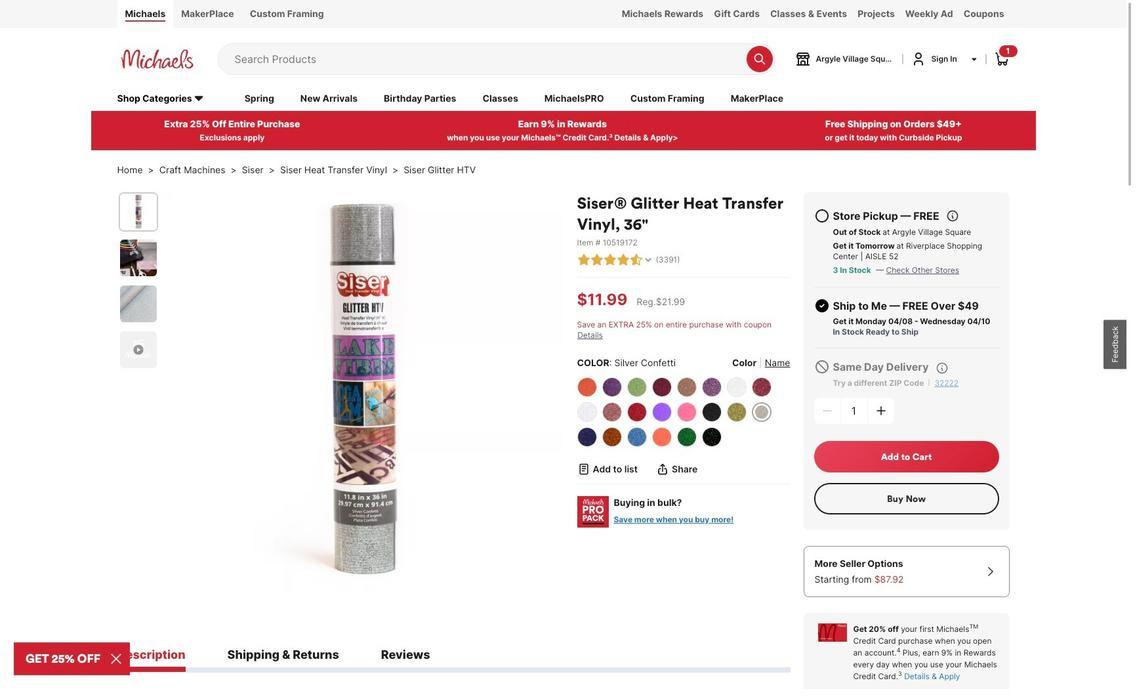 Task type: vqa. For each thing, say whether or not it's contained in the screenshot.
Stock within Get It Thursday 02/01 - Monday 02/05 In Stock Ready To Ship
no



Task type: locate. For each thing, give the bounding box(es) containing it.
neon purple image
[[653, 403, 671, 421]]

true blue image
[[628, 428, 646, 446]]

lavender image
[[703, 378, 721, 396]]

siser&#xae; glitter heat transfer vinyl, 36&#x22; image
[[164, 192, 564, 593], [120, 193, 157, 230], [120, 239, 157, 276], [120, 285, 157, 322]]

ember orange image
[[578, 378, 596, 396]]

light green image
[[628, 378, 646, 396]]

burgundy image
[[653, 378, 671, 396]]

blue image
[[578, 428, 596, 446]]

copper image
[[603, 428, 621, 446]]

tab list
[[117, 648, 791, 673]]

blush image
[[753, 378, 771, 396]]

purple image
[[603, 378, 621, 396]]

glitter red image
[[628, 403, 646, 421]]

grass image
[[678, 428, 696, 446]]

tabler image
[[947, 209, 960, 222], [577, 253, 591, 266], [591, 253, 604, 266], [814, 359, 830, 375]]

button to increment counter for number stepper image
[[875, 404, 888, 417]]

search button image
[[753, 52, 767, 66]]

silver confetti image
[[755, 406, 768, 419]]

tabler image
[[814, 208, 830, 224], [604, 253, 617, 266], [617, 253, 630, 266], [630, 253, 643, 266], [643, 255, 654, 265], [577, 463, 591, 476]]



Task type: describe. For each thing, give the bounding box(es) containing it.
gold confettti image
[[728, 403, 746, 421]]

Number Stepper text field
[[841, 398, 868, 424]]

brown image
[[678, 378, 696, 396]]

galaxy black image
[[703, 428, 721, 446]]

open samedaydelivery details modal image
[[936, 362, 949, 375]]

rainbow white image
[[578, 403, 596, 421]]

grapefruit image
[[653, 428, 671, 446]]

neon pink image
[[678, 403, 696, 421]]

plcc card logo image
[[818, 624, 847, 642]]

rose gold image
[[603, 403, 621, 421]]

Search Input field
[[235, 44, 740, 74]]

white image
[[728, 378, 746, 396]]

black image
[[703, 403, 721, 421]]



